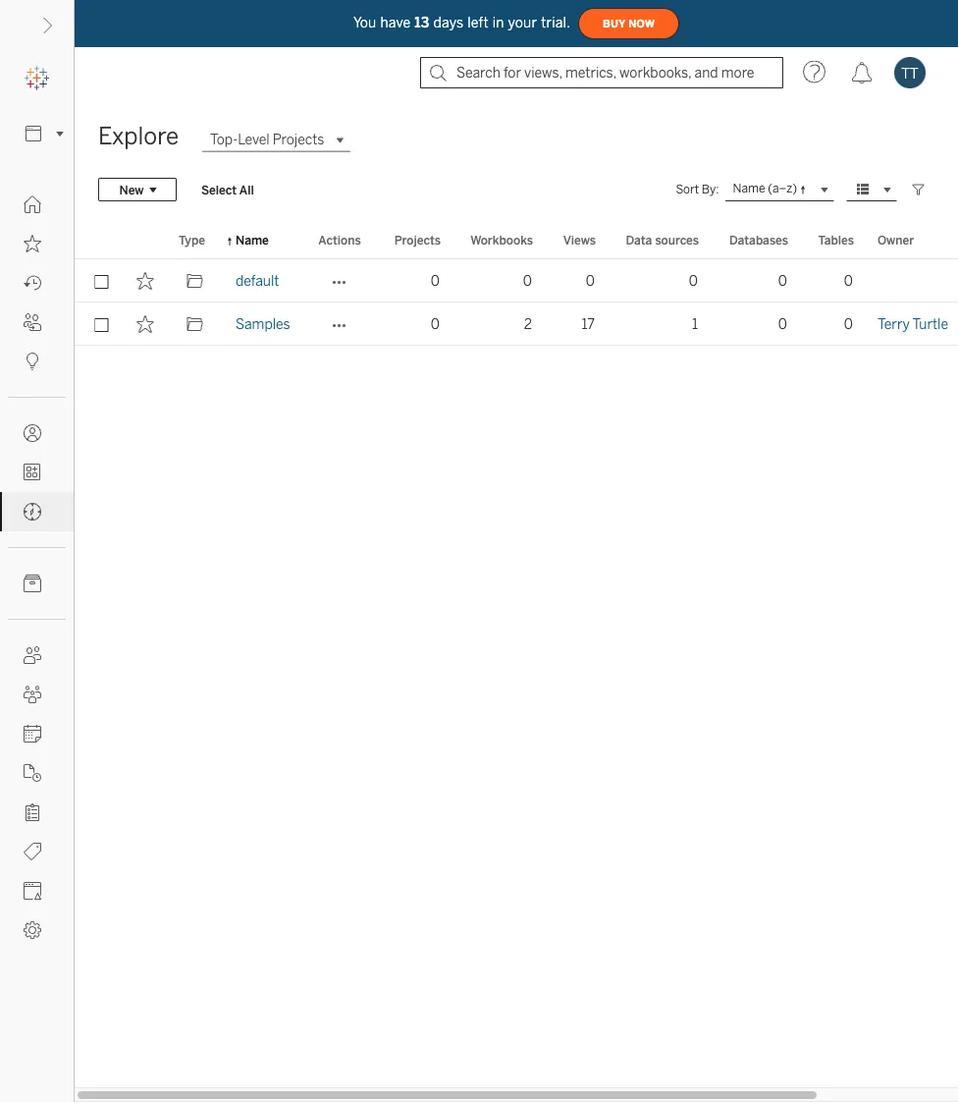 Task type: describe. For each thing, give the bounding box(es) containing it.
type
[[179, 233, 205, 247]]

samples link
[[236, 303, 290, 346]]

buy now button
[[579, 8, 680, 39]]

turtle
[[913, 316, 949, 332]]

grid containing default
[[75, 222, 959, 1102]]

tables
[[819, 233, 855, 247]]

new button
[[98, 178, 177, 201]]

row containing samples
[[75, 303, 959, 346]]

terry turtle
[[878, 316, 949, 332]]

sort by:
[[676, 182, 720, 197]]

workbooks
[[471, 233, 534, 247]]

Search for views, metrics, workbooks, and more text field
[[421, 57, 784, 88]]

2
[[524, 316, 533, 332]]

13
[[415, 14, 430, 31]]

you have 13 days left in your trial.
[[354, 14, 571, 31]]

you
[[354, 14, 377, 31]]

sources
[[656, 233, 700, 247]]

row containing default
[[75, 259, 959, 303]]

level
[[238, 132, 270, 148]]

terry turtle link
[[878, 303, 949, 346]]

new
[[119, 183, 144, 197]]

buy now
[[603, 17, 655, 30]]

list view image
[[855, 181, 873, 198]]

data sources
[[626, 233, 700, 247]]

top-level projects button
[[202, 128, 350, 152]]

terry
[[878, 316, 911, 332]]

project image for samples
[[186, 315, 204, 333]]

views
[[564, 233, 596, 247]]

1 vertical spatial projects
[[395, 233, 441, 247]]

in
[[493, 14, 505, 31]]

by:
[[702, 182, 720, 197]]

buy
[[603, 17, 626, 30]]

default
[[236, 273, 279, 289]]



Task type: locate. For each thing, give the bounding box(es) containing it.
have
[[381, 14, 411, 31]]

explore
[[98, 122, 179, 150]]

select
[[201, 183, 237, 197]]

project image for default
[[186, 272, 204, 290]]

(a–z)
[[769, 181, 798, 196]]

name left '(a–z)' at the right top of page
[[734, 181, 766, 196]]

databases
[[730, 233, 789, 247]]

0 vertical spatial projects
[[273, 132, 325, 148]]

project image left 'samples' link
[[186, 315, 204, 333]]

name
[[734, 181, 766, 196], [236, 233, 269, 247]]

navigation panel element
[[0, 59, 74, 950]]

1 project image from the top
[[186, 272, 204, 290]]

row
[[75, 259, 959, 303], [75, 303, 959, 346]]

grid
[[75, 222, 959, 1102]]

row group
[[75, 259, 959, 346]]

0 horizontal spatial projects
[[273, 132, 325, 148]]

name (a–z) button
[[726, 178, 835, 201]]

name for name (a–z)
[[734, 181, 766, 196]]

top-level projects
[[210, 132, 325, 148]]

0
[[431, 273, 440, 289], [524, 273, 533, 289], [586, 273, 595, 289], [690, 273, 699, 289], [779, 273, 788, 289], [845, 273, 854, 289], [431, 316, 440, 332], [779, 316, 788, 332], [845, 316, 854, 332]]

all
[[240, 183, 254, 197]]

project image down type on the left of the page
[[186, 272, 204, 290]]

1 horizontal spatial name
[[734, 181, 766, 196]]

projects inside popup button
[[273, 132, 325, 148]]

projects
[[273, 132, 325, 148], [395, 233, 441, 247]]

17
[[582, 316, 595, 332]]

row group containing default
[[75, 259, 959, 346]]

name inside popup button
[[734, 181, 766, 196]]

1
[[693, 316, 699, 332]]

top-
[[210, 132, 238, 148]]

days
[[434, 14, 464, 31]]

1 vertical spatial name
[[236, 233, 269, 247]]

1 vertical spatial project image
[[186, 315, 204, 333]]

cell
[[867, 259, 959, 303]]

name for name
[[236, 233, 269, 247]]

now
[[629, 17, 655, 30]]

projects right actions
[[395, 233, 441, 247]]

samples
[[236, 316, 290, 332]]

0 vertical spatial name
[[734, 181, 766, 196]]

1 row from the top
[[75, 259, 959, 303]]

default link
[[236, 259, 279, 303]]

trial.
[[542, 14, 571, 31]]

sort
[[676, 182, 700, 197]]

project image
[[186, 272, 204, 290], [186, 315, 204, 333]]

2 row from the top
[[75, 303, 959, 346]]

main navigation. press the up and down arrow keys to access links. element
[[0, 185, 74, 950]]

name up default
[[236, 233, 269, 247]]

name (a–z)
[[734, 181, 798, 196]]

data
[[626, 233, 653, 247]]

left
[[468, 14, 489, 31]]

owner
[[878, 233, 915, 247]]

select all button
[[189, 178, 267, 201]]

projects right the level
[[273, 132, 325, 148]]

actions
[[319, 233, 361, 247]]

select all
[[201, 183, 254, 197]]

0 horizontal spatial name
[[236, 233, 269, 247]]

0 vertical spatial project image
[[186, 272, 204, 290]]

2 project image from the top
[[186, 315, 204, 333]]

your
[[509, 14, 538, 31]]

1 horizontal spatial projects
[[395, 233, 441, 247]]



Task type: vqa. For each thing, say whether or not it's contained in the screenshot.
Terry Turtle
yes



